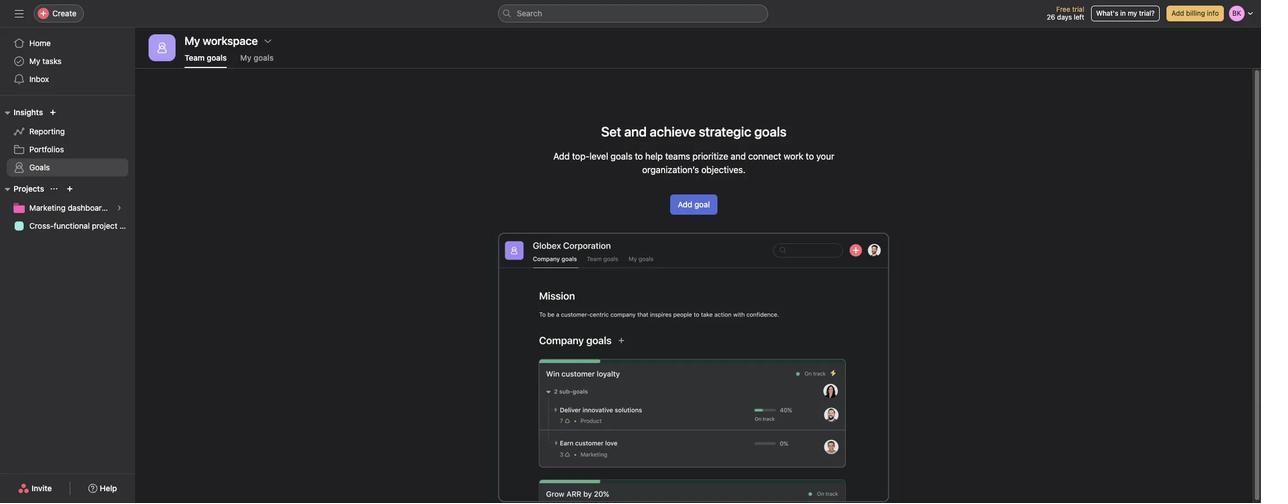 Task type: locate. For each thing, give the bounding box(es) containing it.
what's in my trial? button
[[1091, 6, 1160, 21]]

cross-functional project plan link
[[7, 217, 135, 235]]

add goal button
[[671, 195, 717, 215]]

0 vertical spatial and
[[624, 124, 647, 140]]

1 vertical spatial add
[[553, 151, 570, 162]]

0 horizontal spatial add
[[553, 151, 570, 162]]

my down my workspace
[[240, 53, 252, 62]]

create button
[[34, 5, 84, 23]]

marketing dashboards
[[29, 203, 110, 213]]

billing
[[1186, 9, 1205, 17]]

add left 'goal'
[[678, 200, 692, 209]]

26
[[1047, 13, 1056, 21]]

and up objectives.
[[731, 151, 746, 162]]

my
[[240, 53, 252, 62], [29, 56, 40, 66]]

help
[[645, 151, 663, 162]]

add inside add billing info button
[[1172, 9, 1185, 17]]

free
[[1057, 5, 1071, 14]]

teams
[[665, 151, 690, 162]]

home
[[29, 38, 51, 48]]

cross-functional project plan
[[29, 221, 135, 231]]

reporting
[[29, 127, 65, 136]]

projects
[[14, 184, 44, 194]]

new image
[[50, 109, 56, 116]]

hide sidebar image
[[15, 9, 24, 18]]

add for add goal
[[678, 200, 692, 209]]

project
[[92, 221, 117, 231]]

goals right the level
[[611, 151, 633, 162]]

add top-level goals to help teams prioritize and connect work to your organization's objectives.
[[553, 151, 835, 175]]

add inside add top-level goals to help teams prioritize and connect work to your organization's objectives.
[[553, 151, 570, 162]]

show options image
[[263, 37, 272, 46]]

1 horizontal spatial and
[[731, 151, 746, 162]]

goals down my workspace
[[207, 53, 227, 62]]

invite
[[32, 484, 52, 494]]

your
[[817, 151, 835, 162]]

goals inside add top-level goals to help teams prioritize and connect work to your organization's objectives.
[[611, 151, 633, 162]]

1 horizontal spatial add
[[678, 200, 692, 209]]

add inside add goal "button"
[[678, 200, 692, 209]]

0 horizontal spatial goals
[[207, 53, 227, 62]]

days
[[1057, 13, 1072, 21]]

and right the set
[[624, 124, 647, 140]]

add goal
[[678, 200, 710, 209]]

0 horizontal spatial my
[[29, 56, 40, 66]]

1 vertical spatial and
[[731, 151, 746, 162]]

trial
[[1072, 5, 1085, 14]]

trial?
[[1139, 9, 1155, 17]]

add
[[1172, 9, 1185, 17], [553, 151, 570, 162], [678, 200, 692, 209]]

my for my tasks
[[29, 56, 40, 66]]

insights button
[[0, 106, 43, 119]]

my inside my tasks link
[[29, 56, 40, 66]]

goals
[[207, 53, 227, 62], [254, 53, 274, 62], [611, 151, 633, 162]]

1 horizontal spatial to
[[806, 151, 814, 162]]

0 vertical spatial add
[[1172, 9, 1185, 17]]

0 horizontal spatial to
[[635, 151, 643, 162]]

1 horizontal spatial my
[[240, 53, 252, 62]]

marketing
[[29, 203, 66, 213]]

2 vertical spatial add
[[678, 200, 692, 209]]

1 horizontal spatial goals
[[254, 53, 274, 62]]

add for add top-level goals to help teams prioritize and connect work to your organization's objectives.
[[553, 151, 570, 162]]

set
[[601, 124, 621, 140]]

marketing dashboards link
[[7, 199, 128, 217]]

reporting link
[[7, 123, 128, 141]]

what's
[[1096, 9, 1119, 17]]

add billing info
[[1172, 9, 1219, 17]]

goals down show options icon
[[254, 53, 274, 62]]

work
[[784, 151, 804, 162]]

my left tasks
[[29, 56, 40, 66]]

to
[[635, 151, 643, 162], [806, 151, 814, 162]]

2 horizontal spatial add
[[1172, 9, 1185, 17]]

2 horizontal spatial goals
[[611, 151, 633, 162]]

what's in my trial?
[[1096, 9, 1155, 17]]

to left the "your"
[[806, 151, 814, 162]]

my for my goals
[[240, 53, 252, 62]]

add for add billing info
[[1172, 9, 1185, 17]]

add left billing
[[1172, 9, 1185, 17]]

info
[[1207, 9, 1219, 17]]

and
[[624, 124, 647, 140], [731, 151, 746, 162]]

insights element
[[0, 102, 135, 179]]

projects button
[[0, 182, 44, 196]]

to left help
[[635, 151, 643, 162]]

help
[[100, 484, 117, 494]]

my inside my goals link
[[240, 53, 252, 62]]

add left top-
[[553, 151, 570, 162]]



Task type: vqa. For each thing, say whether or not it's contained in the screenshot.
Drag
no



Task type: describe. For each thing, give the bounding box(es) containing it.
functional
[[54, 221, 90, 231]]

1 to from the left
[[635, 151, 643, 162]]

plan
[[120, 221, 135, 231]]

show options, current sort, top image
[[51, 186, 58, 193]]

achieve
[[650, 124, 696, 140]]

create
[[52, 8, 77, 18]]

goals
[[29, 163, 50, 172]]

my
[[1128, 9, 1137, 17]]

goals link
[[7, 159, 128, 177]]

objectives.
[[702, 165, 746, 175]]

team goals
[[185, 53, 227, 62]]

left
[[1074, 13, 1085, 21]]

see details, marketing dashboards image
[[116, 205, 123, 212]]

my goals link
[[240, 53, 274, 68]]

0 horizontal spatial and
[[624, 124, 647, 140]]

projects element
[[0, 179, 135, 238]]

strategic goals
[[699, 124, 787, 140]]

portfolios link
[[7, 141, 128, 159]]

add billing info button
[[1167, 6, 1224, 21]]

inbox link
[[7, 70, 128, 88]]

search
[[517, 8, 542, 18]]

insights
[[14, 108, 43, 117]]

team goals link
[[185, 53, 227, 68]]

my workspace
[[185, 34, 258, 47]]

home link
[[7, 34, 128, 52]]

free trial 26 days left
[[1047, 5, 1085, 21]]

goals for my goals
[[254, 53, 274, 62]]

invite button
[[11, 479, 59, 499]]

team
[[185, 53, 205, 62]]

set and achieve strategic goals
[[601, 124, 787, 140]]

top-
[[572, 151, 590, 162]]

organization's
[[642, 165, 699, 175]]

global element
[[0, 28, 135, 95]]

level
[[590, 151, 608, 162]]

goal
[[695, 200, 710, 209]]

connect
[[748, 151, 782, 162]]

help button
[[81, 479, 124, 499]]

inbox
[[29, 74, 49, 84]]

portfolios
[[29, 145, 64, 154]]

my tasks
[[29, 56, 62, 66]]

my tasks link
[[7, 52, 128, 70]]

prioritize
[[693, 151, 728, 162]]

cross-
[[29, 221, 54, 231]]

new project or portfolio image
[[67, 186, 73, 193]]

dashboards
[[68, 203, 110, 213]]

search button
[[498, 5, 768, 23]]

2 to from the left
[[806, 151, 814, 162]]

and inside add top-level goals to help teams prioritize and connect work to your organization's objectives.
[[731, 151, 746, 162]]

goals for team goals
[[207, 53, 227, 62]]

tasks
[[42, 56, 62, 66]]

my goals
[[240, 53, 274, 62]]

search list box
[[498, 5, 768, 23]]

in
[[1121, 9, 1126, 17]]



